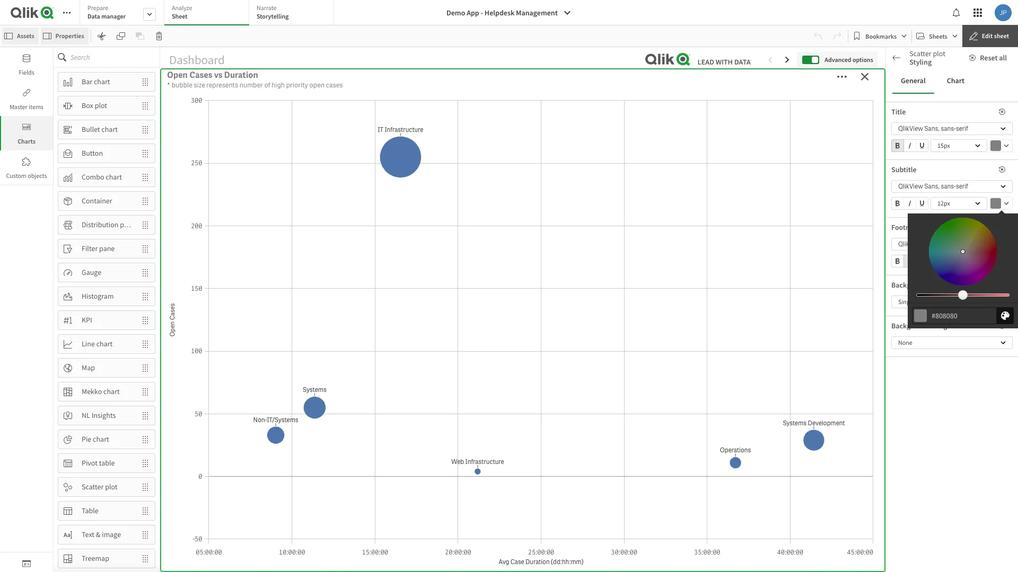 Task type: locate. For each thing, give the bounding box(es) containing it.
assets button
[[2, 28, 39, 45]]

scatter right scatter chart icon
[[910, 49, 932, 58]]

1 vertical spatial sans-
[[941, 182, 956, 191]]

1 serif from the top
[[956, 125, 969, 133]]

1 sans- from the top
[[941, 125, 956, 133]]

plot right the box
[[95, 101, 107, 110]]

1 horizontal spatial priority
[[523, 150, 553, 161]]

0 vertical spatial qlikview sans, sans-serif
[[899, 125, 969, 133]]

items
[[29, 103, 43, 111]]

over
[[257, 380, 275, 392]]

qlikview sans, sans-serif button down the need on the right top of page
[[892, 238, 1013, 251]]

& right the text on the left bottom of page
[[96, 531, 100, 540]]

1 move image from the top
[[136, 73, 155, 91]]

move image right mekko chart
[[136, 383, 155, 401]]

you right if
[[896, 220, 906, 228]]

group down 'appearance'
[[892, 140, 929, 154]]

color
[[932, 281, 948, 290], [916, 298, 930, 306]]

triangle right image
[[886, 473, 900, 478], [886, 492, 900, 498], [886, 512, 900, 517], [886, 532, 900, 537]]

text & image
[[82, 531, 121, 540]]

general inside button
[[901, 76, 926, 86]]

pie
[[82, 435, 91, 445]]

off
[[892, 314, 901, 324]]

1 qlikview sans, sans-serif button from the top
[[892, 180, 1013, 193]]

move image for container
[[136, 192, 155, 210]]

reset
[[980, 53, 998, 63]]

qlikview sans, sans-serif button
[[892, 180, 1013, 193], [892, 238, 1013, 251]]

1 vertical spatial styling
[[912, 278, 935, 288]]

plot inside scatter plot styling
[[933, 49, 946, 58]]

kpi
[[82, 316, 92, 325]]

add
[[928, 220, 938, 228]]

2 vertical spatial qlikview sans, sans-serif
[[899, 240, 969, 249]]

Search text field
[[71, 47, 160, 67]]

1 vertical spatial qlikview sans, sans-serif button
[[892, 238, 1013, 251]]

chart right the combo
[[106, 172, 122, 182]]

move image for table
[[136, 503, 155, 521]]

custom objects button
[[0, 151, 53, 185]]

demo
[[447, 8, 465, 18]]

serif
[[956, 125, 969, 133], [956, 182, 969, 191], [956, 240, 969, 249]]

size down the "background image"
[[915, 333, 927, 342]]

plot down sheets
[[933, 49, 946, 58]]

1 vertical spatial triangle bottom image
[[886, 254, 900, 259]]

advanced
[[825, 56, 852, 64]]

1 vertical spatial general
[[900, 144, 924, 153]]

1 vertical spatial open
[[466, 150, 486, 161]]

qlikview sans, sans-serif up the 15px
[[899, 125, 969, 133]]

1 vertical spatial &
[[96, 531, 100, 540]]

0 vertical spatial qlikview sans, sans-serif button
[[892, 180, 1013, 193]]

copy image
[[117, 32, 125, 40]]

sans- up 12px
[[941, 182, 956, 191]]

1 vertical spatial color
[[916, 298, 930, 306]]

serif for footnote
[[956, 240, 969, 249]]

1 vertical spatial scatter
[[82, 483, 104, 492]]

sans- for footnote
[[941, 240, 956, 249]]

application
[[0, 0, 1019, 573]]

0 vertical spatial image
[[932, 321, 951, 331]]

None text field
[[892, 414, 990, 429]]

high priority cases 72
[[213, 77, 353, 141]]

triangle bottom image down triangle right icon
[[886, 165, 900, 170]]

chart down suggestions
[[947, 76, 965, 86]]

filter pane
[[82, 244, 115, 254]]

chart right line
[[96, 340, 113, 349]]

5 move image from the top
[[136, 407, 155, 425]]

3 move image from the top
[[136, 168, 155, 186]]

cases left vs
[[189, 69, 212, 81]]

0 vertical spatial triangle bottom image
[[886, 165, 900, 170]]

1 horizontal spatial size
[[915, 333, 927, 342]]

1 horizontal spatial tab list
[[893, 68, 1012, 94]]

1 vertical spatial serif
[[956, 182, 969, 191]]

triangle bottom image for alternate states
[[886, 165, 900, 170]]

0 vertical spatial background
[[892, 281, 930, 290]]

1 horizontal spatial chart
[[947, 76, 965, 86]]

open for open cases by priority type
[[466, 150, 486, 161]]

chart up general button
[[911, 58, 929, 67]]

3 move image from the top
[[136, 216, 155, 234]]

serif inside popup button
[[956, 125, 969, 133]]

qlikview sans, sans-serif up presentation
[[899, 240, 969, 249]]

0 horizontal spatial size
[[194, 81, 205, 90]]

analyze sheet
[[172, 4, 192, 20]]

2 move image from the top
[[136, 97, 155, 115]]

to left set
[[955, 228, 960, 236]]

0 vertical spatial sans,
[[925, 125, 940, 133]]

palette image
[[897, 279, 906, 287]]

move image right the insights
[[136, 407, 155, 425]]

move image for nl insights
[[136, 407, 155, 425]]

move image
[[136, 73, 155, 91], [136, 97, 155, 115], [136, 216, 155, 234], [136, 383, 155, 401], [136, 407, 155, 425], [136, 527, 155, 545]]

4 move image from the top
[[136, 383, 155, 401]]

move image for button
[[136, 145, 155, 163]]

chart for bullet chart
[[101, 125, 118, 134]]

move image for box plot
[[136, 97, 155, 115]]

2 triangle right image from the top
[[886, 492, 900, 498]]

insights
[[92, 411, 116, 421]]

2 vertical spatial open
[[166, 380, 186, 392]]

2 sans- from the top
[[941, 182, 956, 191]]

1 vertical spatial size
[[915, 333, 927, 342]]

1 horizontal spatial &
[[188, 380, 194, 392]]

sans- down the need on the right top of page
[[941, 240, 956, 249]]

helpdesk
[[485, 8, 515, 18]]

1 vertical spatial state
[[970, 228, 984, 236]]

sans- inside qlikview sans, sans-serif popup button
[[941, 125, 956, 133]]

group for footnote
[[892, 255, 929, 270]]

color right single on the bottom right
[[916, 298, 930, 306]]

move image for histogram
[[136, 288, 155, 306]]

0 vertical spatial open
[[167, 69, 188, 81]]

1 vertical spatial chart
[[947, 76, 965, 86]]

group up "want" in the right of the page
[[892, 197, 929, 212]]

presentation
[[900, 253, 940, 262]]

color inside dropdown button
[[916, 298, 930, 306]]

prepare
[[88, 4, 108, 12]]

single color
[[899, 298, 930, 306]]

sans, up the 15px
[[925, 125, 940, 133]]

0 horizontal spatial color
[[916, 298, 930, 306]]

qlikview down subtitle
[[899, 182, 924, 191]]

narrate storytelling
[[257, 4, 289, 20]]

1 group from the top
[[892, 140, 929, 154]]

3 qlikview from the top
[[899, 240, 924, 249]]

background for background color
[[892, 281, 930, 290]]

plot for scatter plot styling
[[933, 49, 946, 58]]

chart right pie
[[93, 435, 109, 445]]

1 sans, from the top
[[925, 125, 940, 133]]

qlikview sans, sans-serif down states
[[899, 182, 969, 191]]

group for subtitle
[[892, 197, 929, 212]]

bubble
[[892, 333, 914, 342]]

1 background from the top
[[892, 281, 930, 290]]

11 move image from the top
[[136, 431, 155, 449]]

1 qlikview sans, sans-serif from the top
[[899, 125, 969, 133]]

0 vertical spatial qlikview
[[899, 125, 924, 133]]

open for open cases vs duration * bubble size represents number of high priority open cases
[[167, 69, 188, 81]]

background up single color
[[892, 281, 930, 290]]

open left resolved
[[166, 380, 186, 392]]

cases right 'priority' at the left top
[[309, 77, 353, 99]]

background
[[892, 281, 930, 290], [892, 321, 930, 331]]

image
[[932, 321, 951, 331], [102, 531, 121, 540]]

2 sans, from the top
[[925, 182, 940, 191]]

styling up general button
[[910, 57, 932, 67]]

application containing 72
[[0, 0, 1019, 573]]

color up single color dropdown button
[[932, 281, 948, 290]]

cases left by
[[488, 150, 511, 161]]

image up none popup button
[[932, 321, 951, 331]]

image right the text on the left bottom of page
[[102, 531, 121, 540]]

15 move image from the top
[[136, 550, 155, 568]]

plot
[[933, 49, 946, 58], [95, 101, 107, 110], [120, 220, 132, 230], [105, 483, 118, 492]]

you left the
[[930, 228, 940, 236]]

bullet
[[82, 125, 100, 134]]

sans-
[[941, 125, 956, 133], [941, 182, 956, 191], [941, 240, 956, 249]]

3 sans- from the top
[[941, 240, 956, 249]]

move image left '*'
[[136, 73, 155, 91]]

2 vertical spatial sans-
[[941, 240, 956, 249]]

1 horizontal spatial color
[[932, 281, 948, 290]]

of
[[264, 81, 270, 90]]

tab list
[[80, 0, 338, 27], [893, 68, 1012, 94]]

1 triangle bottom image from the top
[[886, 165, 900, 170]]

distribution plot
[[82, 220, 132, 230]]

0 vertical spatial &
[[188, 380, 194, 392]]

0 vertical spatial color
[[932, 281, 948, 290]]

*
[[167, 81, 170, 90]]

background up bubble size
[[892, 321, 930, 331]]

8 move image from the top
[[136, 312, 155, 330]]

demo app - helpdesk management
[[447, 8, 558, 18]]

combo chart
[[82, 172, 122, 182]]

next sheet: performance image
[[784, 56, 792, 64]]

qlikview sans, sans-serif inside popup button
[[899, 125, 969, 133]]

0 vertical spatial tab list
[[80, 0, 338, 27]]

qlikview sans, sans-serif
[[899, 125, 969, 133], [899, 182, 969, 191], [899, 240, 969, 249]]

5 move image from the top
[[136, 240, 155, 258]]

chart right bar
[[94, 77, 110, 87]]

14 move image from the top
[[136, 503, 155, 521]]

7 move image from the top
[[136, 288, 155, 306]]

serif down set
[[956, 240, 969, 249]]

0 vertical spatial priority
[[251, 77, 305, 99]]

table
[[82, 507, 99, 516]]

1 vertical spatial qlikview
[[899, 182, 924, 191]]

2 serif from the top
[[956, 182, 969, 191]]

sheets button
[[915, 28, 961, 45]]

2 qlikview from the top
[[899, 182, 924, 191]]

charts button
[[0, 116, 53, 151]]

sans, up presentation
[[925, 240, 940, 249]]

scatter plot styling
[[910, 49, 946, 67]]

4 move image from the top
[[136, 192, 155, 210]]

1 vertical spatial sans,
[[925, 182, 940, 191]]

high
[[213, 77, 248, 99]]

1 horizontal spatial image
[[932, 321, 951, 331]]

the
[[940, 220, 948, 228]]

0 horizontal spatial tab list
[[80, 0, 338, 27]]

footnote
[[892, 223, 921, 232]]

2 vertical spatial group
[[892, 255, 929, 270]]

state right set
[[970, 228, 984, 236]]

0 horizontal spatial state
[[892, 182, 908, 192]]

0 vertical spatial serif
[[956, 125, 969, 133]]

0 vertical spatial general
[[901, 76, 926, 86]]

general down scatter chart icon
[[901, 76, 926, 86]]

state down subtitle
[[892, 182, 908, 192]]

qlikview sans, sans-serif for title
[[899, 125, 969, 133]]

13 move image from the top
[[136, 479, 155, 497]]

chart right mekko
[[104, 387, 120, 397]]

open for open & resolved cases over time
[[166, 380, 186, 392]]

size inside open cases vs duration * bubble size represents number of high priority open cases
[[194, 81, 205, 90]]

reset all
[[980, 53, 1007, 63]]

move image right the box plot
[[136, 97, 155, 115]]

box
[[82, 101, 93, 110]]

nl
[[82, 411, 90, 421]]

nl insights
[[82, 411, 116, 421]]

2 background from the top
[[892, 321, 930, 331]]

combo
[[82, 172, 104, 182]]

1 move image from the top
[[136, 121, 155, 139]]

sans- for subtitle
[[941, 182, 956, 191]]

sans, for title
[[925, 125, 940, 133]]

move image for text & image
[[136, 527, 155, 545]]

cases left over
[[232, 380, 255, 392]]

qlikview down visualizations,
[[899, 240, 924, 249]]

scatter up table
[[82, 483, 104, 492]]

9 move image from the top
[[136, 336, 155, 354]]

to right set
[[985, 228, 990, 236]]

line
[[82, 340, 95, 349]]

0 horizontal spatial scatter
[[82, 483, 104, 492]]

1 vertical spatial tab list
[[893, 68, 1012, 94]]

want
[[907, 220, 920, 228]]

0 horizontal spatial &
[[96, 531, 100, 540]]

triangle bottom image
[[886, 165, 900, 170], [886, 254, 900, 259]]

sans, down states
[[925, 182, 940, 191]]

0 horizontal spatial chart
[[911, 58, 929, 67]]

3 serif from the top
[[956, 240, 969, 249]]

general
[[901, 76, 926, 86], [900, 144, 924, 153]]

set
[[961, 228, 969, 236]]

properties button
[[41, 28, 88, 45]]

0 vertical spatial group
[[892, 140, 929, 154]]

6 move image from the top
[[136, 264, 155, 282]]

move image right the text & image
[[136, 527, 155, 545]]

alternate states
[[900, 163, 948, 173]]

qlikview sans, sans-serif for subtitle
[[899, 182, 969, 191]]

10 move image from the top
[[136, 359, 155, 377]]

1 vertical spatial group
[[892, 197, 929, 212]]

qlikview sans, sans-serif button up 12px dropdown button at the right top of page
[[892, 180, 1013, 193]]

0 vertical spatial styling
[[910, 57, 932, 67]]

1 qlikview from the top
[[899, 125, 924, 133]]

& left resolved
[[188, 380, 194, 392]]

move image for mekko chart
[[136, 383, 155, 401]]

2 qlikview sans, sans-serif from the top
[[899, 182, 969, 191]]

move image
[[136, 121, 155, 139], [136, 145, 155, 163], [136, 168, 155, 186], [136, 192, 155, 210], [136, 240, 155, 258], [136, 264, 155, 282], [136, 288, 155, 306], [136, 312, 155, 330], [136, 336, 155, 354], [136, 359, 155, 377], [136, 431, 155, 449], [136, 455, 155, 473], [136, 479, 155, 497], [136, 503, 155, 521], [136, 550, 155, 568]]

state
[[892, 182, 908, 192], [970, 228, 984, 236]]

3 group from the top
[[892, 255, 929, 270]]

1 vertical spatial background
[[892, 321, 930, 331]]

chart for combo chart
[[106, 172, 122, 182]]

appearance
[[892, 124, 929, 133]]

sans,
[[925, 125, 940, 133], [925, 182, 940, 191], [925, 240, 940, 249]]

2 move image from the top
[[136, 145, 155, 163]]

triangle bottom image down the <inherited>.
[[886, 254, 900, 259]]

button
[[82, 149, 103, 158]]

1 horizontal spatial scatter
[[910, 49, 932, 58]]

0 horizontal spatial priority
[[251, 77, 305, 99]]

sans, for footnote
[[925, 240, 940, 249]]

0 vertical spatial sans-
[[941, 125, 956, 133]]

master
[[973, 220, 991, 228]]

sans- for title
[[941, 125, 956, 133]]

high
[[272, 81, 285, 90]]

move image right the distribution plot
[[136, 216, 155, 234]]

background color
[[892, 281, 948, 290]]

chart inside button
[[947, 76, 965, 86]]

3 sans, from the top
[[925, 240, 940, 249]]

move image for treemap
[[136, 550, 155, 568]]

general up the alternate
[[900, 144, 924, 153]]

open left vs
[[167, 69, 188, 81]]

serif up 15px dropdown button
[[956, 125, 969, 133]]

chart right bullet
[[101, 125, 118, 134]]

0 vertical spatial size
[[194, 81, 205, 90]]

serif for title
[[956, 125, 969, 133]]

2 vertical spatial serif
[[956, 240, 969, 249]]

time
[[277, 380, 296, 392]]

chart
[[911, 58, 929, 67], [947, 76, 965, 86]]

15px
[[938, 142, 951, 150]]

line chart
[[82, 340, 113, 349]]

plot right distribution
[[120, 220, 132, 230]]

move image for pivot table
[[136, 455, 155, 473]]

group up palette 'image'
[[892, 255, 929, 270]]

size right bubble
[[194, 81, 205, 90]]

tooltip
[[908, 210, 1019, 329]]

database image
[[22, 54, 31, 63]]

edit sheet button
[[963, 25, 1019, 47]]

1 vertical spatial image
[[102, 531, 121, 540]]

open left by
[[466, 150, 486, 161]]

sans, for subtitle
[[925, 182, 940, 191]]

qlikview inside qlikview sans, sans-serif popup button
[[899, 125, 924, 133]]

serif up 12px dropdown button at the right top of page
[[956, 182, 969, 191]]

plot down table
[[105, 483, 118, 492]]

sans- up the 15px
[[941, 125, 956, 133]]

james peterson image
[[995, 4, 1012, 21]]

2 vertical spatial sans,
[[925, 240, 940, 249]]

sheet
[[172, 12, 188, 20]]

vs
[[214, 69, 223, 81]]

qlikview down title
[[899, 125, 924, 133]]

scatter inside scatter plot styling
[[910, 49, 932, 58]]

0 vertical spatial scatter
[[910, 49, 932, 58]]

& for resolved
[[188, 380, 194, 392]]

2 vertical spatial qlikview
[[899, 240, 924, 249]]

group
[[892, 140, 929, 154], [892, 197, 929, 212], [892, 255, 929, 270]]

0 vertical spatial chart
[[911, 58, 929, 67]]

open inside open cases vs duration * bubble size represents number of high priority open cases
[[167, 69, 188, 81]]

edit
[[982, 32, 993, 40]]

1 vertical spatial qlikview sans, sans-serif
[[899, 182, 969, 191]]

2 group from the top
[[892, 197, 929, 212]]

options
[[853, 56, 874, 64]]

histogram
[[82, 292, 114, 301]]

12 move image from the top
[[136, 455, 155, 473]]

6 move image from the top
[[136, 527, 155, 545]]

chart for line chart
[[96, 340, 113, 349]]

qlikview
[[899, 125, 924, 133], [899, 182, 924, 191], [899, 240, 924, 249]]

title
[[892, 107, 906, 117]]

2 qlikview sans, sans-serif button from the top
[[892, 238, 1013, 251]]

hex code text field
[[926, 307, 997, 326]]

1 horizontal spatial state
[[970, 228, 984, 236]]

2 triangle bottom image from the top
[[886, 254, 900, 259]]

cases inside open cases vs duration * bubble size represents number of high priority open cases
[[189, 69, 212, 81]]

styling up single color
[[912, 278, 935, 288]]

3 qlikview sans, sans-serif from the top
[[899, 240, 969, 249]]

custom
[[6, 172, 26, 180]]

cases
[[326, 81, 343, 90]]

sans, inside popup button
[[925, 125, 940, 133]]

size
[[194, 81, 205, 90], [915, 333, 927, 342]]



Task type: vqa. For each thing, say whether or not it's contained in the screenshot.
the "invoice"
no



Task type: describe. For each thing, give the bounding box(es) containing it.
move image for line chart
[[136, 336, 155, 354]]

chart for bar chart
[[94, 77, 110, 87]]

alternate
[[900, 163, 929, 173]]

move image for filter pane
[[136, 240, 155, 258]]

charts
[[18, 137, 35, 145]]

tab list containing prepare
[[80, 0, 338, 27]]

delete image
[[155, 32, 163, 40]]

move image for pie chart
[[136, 431, 155, 449]]

object image
[[22, 123, 31, 132]]

data
[[88, 12, 100, 20]]

tab list containing general
[[893, 68, 1012, 94]]

move image for bullet chart
[[136, 121, 155, 139]]

203 button
[[646, 73, 881, 145]]

& for image
[[96, 531, 100, 540]]

styling inside scatter plot styling
[[910, 57, 932, 67]]

1 vertical spatial priority
[[523, 150, 553, 161]]

to right object
[[967, 220, 972, 228]]

puzzle image
[[22, 158, 31, 166]]

cases inside high priority cases 72
[[309, 77, 353, 99]]

12px button
[[931, 197, 988, 210]]

scatter plot
[[82, 483, 118, 492]]

0 horizontal spatial image
[[102, 531, 121, 540]]

bubble
[[172, 81, 192, 90]]

cut image
[[97, 32, 106, 40]]

container
[[82, 196, 112, 206]]

scatter chart image
[[894, 58, 903, 67]]

move image for map
[[136, 359, 155, 377]]

triangle bottom image for presentation
[[886, 254, 900, 259]]

sheets
[[930, 32, 948, 40]]

pivot table
[[82, 459, 115, 468]]

gauge
[[82, 268, 101, 278]]

assets
[[17, 32, 34, 40]]

1 horizontal spatial you
[[930, 228, 940, 236]]

open cases vs duration * bubble size represents number of high priority open cases
[[167, 69, 343, 90]]

qlikview for footnote
[[899, 240, 924, 249]]

all
[[1000, 53, 1007, 63]]

navigation off
[[892, 302, 925, 324]]

bar chart
[[82, 77, 110, 87]]

-
[[481, 8, 483, 18]]

analyze
[[172, 4, 192, 12]]

visualizations,
[[892, 228, 929, 236]]

plot for box plot
[[95, 101, 107, 110]]

to left add
[[922, 220, 927, 228]]

chart for chart suggestions
[[911, 58, 929, 67]]

bookmarks
[[866, 32, 897, 40]]

move image for scatter plot
[[136, 479, 155, 497]]

fields
[[19, 68, 34, 76]]

none button
[[892, 337, 1013, 350]]

if
[[892, 220, 895, 228]]

plot for distribution plot
[[120, 220, 132, 230]]

single
[[899, 298, 915, 306]]

states
[[930, 163, 948, 173]]

navigation
[[892, 302, 925, 311]]

move image for combo chart
[[136, 168, 155, 186]]

box plot
[[82, 101, 107, 110]]

narrate
[[257, 4, 277, 12]]

group for title
[[892, 140, 929, 154]]

move image for bar chart
[[136, 73, 155, 91]]

open cases by priority type
[[466, 150, 572, 161]]

number
[[240, 81, 263, 90]]

demo app - helpdesk management button
[[440, 4, 578, 21]]

chart for chart
[[947, 76, 965, 86]]

move image for gauge
[[136, 264, 155, 282]]

color for single color
[[916, 298, 930, 306]]

represents
[[207, 81, 238, 90]]

general button
[[893, 68, 935, 94]]

triangle right image
[[886, 145, 900, 151]]

pivot
[[82, 459, 98, 468]]

serif for subtitle
[[956, 182, 969, 191]]

priority inside high priority cases 72
[[251, 77, 305, 99]]

prepare data manager
[[88, 4, 126, 20]]

if you want to add the object to master visualizations, you need to set state to <inherited>.
[[892, 220, 991, 244]]

pie chart
[[82, 435, 109, 445]]

1 triangle right image from the top
[[886, 473, 900, 478]]

move image for distribution plot
[[136, 216, 155, 234]]

bookmarks button
[[851, 28, 910, 45]]

142
[[494, 99, 552, 141]]

qlikview for subtitle
[[899, 182, 924, 191]]

storytelling
[[257, 12, 289, 20]]

variables image
[[22, 560, 31, 569]]

master
[[10, 103, 27, 111]]

background for background image
[[892, 321, 930, 331]]

manager
[[101, 12, 126, 20]]

qlikview for title
[[899, 125, 924, 133]]

none
[[899, 339, 913, 347]]

color for background color
[[932, 281, 948, 290]]

qlikview sans, sans-serif button for footnote
[[892, 238, 1013, 251]]

master items button
[[0, 82, 53, 116]]

app
[[467, 8, 479, 18]]

sheet
[[995, 32, 1010, 40]]

142 button
[[406, 73, 640, 145]]

chart button
[[939, 68, 974, 94]]

text
[[82, 531, 94, 540]]

appearance tab
[[886, 118, 1019, 138]]

single color button
[[892, 296, 982, 309]]

fields button
[[0, 47, 53, 82]]

background image
[[892, 321, 951, 331]]

open & resolved cases over time
[[166, 380, 296, 392]]

qlikview sans, sans-serif button for subtitle
[[892, 180, 1013, 193]]

link image
[[22, 89, 31, 97]]

chart suggestions
[[911, 58, 968, 67]]

move image for kpi
[[136, 312, 155, 330]]

suggestions
[[930, 58, 968, 67]]

priority
[[286, 81, 308, 90]]

object
[[949, 220, 965, 228]]

management
[[516, 8, 558, 18]]

plot for scatter plot
[[105, 483, 118, 492]]

scatter for scatter plot
[[82, 483, 104, 492]]

qlikview sans, sans-serif button
[[892, 123, 1013, 135]]

pane
[[99, 244, 115, 254]]

chart for pie chart
[[93, 435, 109, 445]]

open
[[310, 81, 325, 90]]

subtitle
[[892, 165, 917, 175]]

mekko chart
[[82, 387, 120, 397]]

state inside if you want to add the object to master visualizations, you need to set state to <inherited>.
[[970, 228, 984, 236]]

duration
[[224, 69, 258, 81]]

custom objects
[[6, 172, 47, 180]]

map
[[82, 363, 95, 373]]

type
[[554, 150, 572, 161]]

3 triangle right image from the top
[[886, 512, 900, 517]]

0 vertical spatial state
[[892, 182, 908, 192]]

treemap
[[82, 554, 109, 564]]

qlikview sans, sans-serif for footnote
[[899, 240, 969, 249]]

scatter for scatter plot styling
[[910, 49, 932, 58]]

by
[[513, 150, 522, 161]]

chart for mekko chart
[[104, 387, 120, 397]]

4 triangle right image from the top
[[886, 532, 900, 537]]

0 horizontal spatial you
[[896, 220, 906, 228]]



